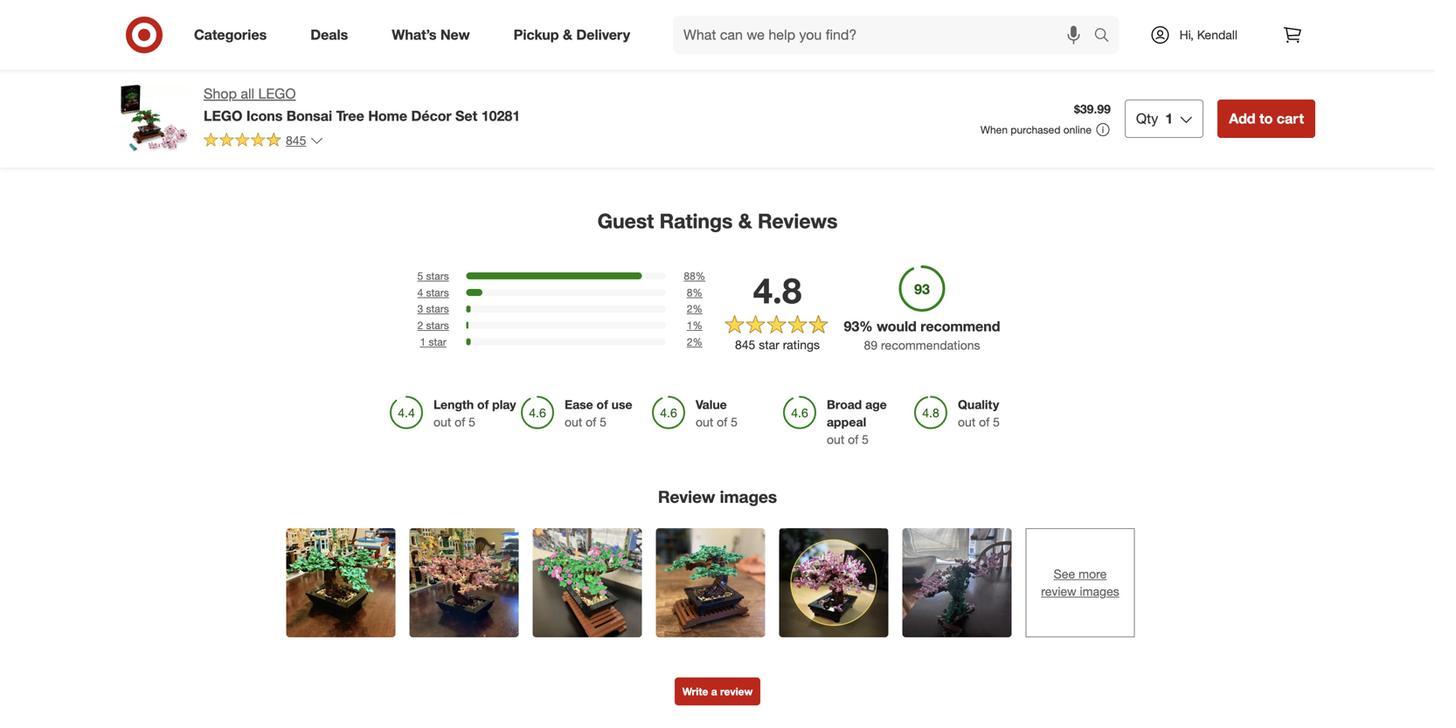 Task type: locate. For each thing, give the bounding box(es) containing it.
1 vertical spatial images
[[1080, 584, 1119, 600]]

$99.99
[[1022, 12, 1058, 28]]

5 inside value out of 5
[[731, 415, 738, 430]]

wars up 75320
[[1262, 41, 1289, 56]]

building up the tree
[[309, 71, 353, 87]]

review
[[1041, 584, 1076, 600], [720, 686, 753, 699]]

0 vertical spatial décor
[[941, 43, 974, 58]]

set right main
[[1143, 43, 1162, 58]]

stars up 2 stars
[[426, 303, 449, 316]]

75366
[[378, 71, 412, 87]]

reg inside reg $44.99 lego star wars 2023 advent calendar holiday building set 75366
[[309, 28, 324, 41]]

stars for 4 stars
[[426, 286, 449, 299]]

845 for 845 star ratings
[[735, 337, 755, 353]]

advent
[[309, 56, 347, 71]]

décor right the home on the left top
[[411, 107, 452, 124]]

0 horizontal spatial holiday
[[403, 56, 444, 71]]

$94.99 lego icons santa visit christmas house décor set 10293 sponsored
[[843, 12, 974, 87]]

out down ease
[[565, 415, 582, 430]]

wars up 75330
[[192, 41, 219, 56]]

images down more
[[1080, 584, 1119, 600]]

guest review image 4 of 12, zoom in image
[[656, 529, 765, 638]]

sponsored inside the $99.99 lego holiday main street 10308 building set sponsored
[[1022, 58, 1073, 71]]

0 horizontal spatial icons
[[246, 107, 283, 124]]

1 star from the left
[[166, 41, 189, 56]]

2 horizontal spatial 1
[[1165, 110, 1173, 127]]

2 vertical spatial 2
[[687, 336, 693, 349]]

1 horizontal spatial building
[[665, 73, 710, 89]]

1 vertical spatial 4
[[417, 286, 423, 299]]

88 %
[[684, 270, 705, 283]]

0 horizontal spatial 1
[[420, 336, 426, 349]]

wars
[[192, 41, 219, 56], [370, 41, 398, 56], [1262, 41, 1289, 56]]

out inside ease of use out of 5
[[565, 415, 582, 430]]

1 horizontal spatial wars
[[370, 41, 398, 56]]

icons up 845 link
[[246, 107, 283, 124]]

sponsored left 75330
[[130, 71, 182, 84]]

set left 75320
[[1254, 71, 1272, 87]]

visit
[[948, 28, 971, 43]]

out inside broad age appeal out of 5
[[827, 432, 844, 447]]

0 horizontal spatial décor
[[411, 107, 452, 124]]

set right yoda
[[161, 71, 179, 87]]

1 reg from the left
[[130, 28, 146, 41]]

0 horizontal spatial star
[[166, 41, 189, 56]]

1 horizontal spatial 1
[[687, 319, 693, 332]]

0 vertical spatial 2
[[687, 303, 693, 316]]

sale right '$71.99'
[[183, 28, 203, 41]]

set left the 10281
[[455, 107, 477, 124]]

building right 10308
[[1095, 43, 1140, 58]]

diorama
[[202, 56, 248, 71]]

0 horizontal spatial wars
[[192, 41, 219, 56]]

2 sale from the left
[[539, 28, 560, 41]]

guest review image 5 of 12, zoom in image
[[779, 529, 888, 638]]

1 horizontal spatial images
[[1080, 584, 1119, 600]]

décor
[[941, 43, 974, 58], [411, 107, 452, 124]]

star
[[166, 41, 189, 56], [345, 41, 367, 56], [1236, 41, 1258, 56]]

out down quality
[[958, 415, 976, 430]]

reg left $44.99
[[309, 28, 324, 41]]

write
[[682, 686, 708, 699]]

star down 2 stars
[[429, 336, 446, 349]]

review down the 'see'
[[1041, 584, 1076, 600]]

out down value
[[696, 415, 713, 430]]

& right ratings
[[738, 209, 752, 233]]

hi,
[[1180, 27, 1194, 42]]

review right a
[[720, 686, 753, 699]]

building inside '$169.99 lego harry potter hogwarts castle and grounds wizarding building set 76419'
[[665, 73, 710, 89]]

icons
[[880, 28, 909, 43], [246, 107, 283, 124]]

2 stars from the top
[[426, 286, 449, 299]]

1 horizontal spatial star
[[345, 41, 367, 56]]

0 horizontal spatial images
[[720, 487, 777, 507]]

5 inside 'quality out of 5'
[[993, 415, 1000, 430]]

what's new link
[[377, 16, 492, 54]]

0 vertical spatial &
[[563, 26, 572, 43]]

$98.99 sale
[[505, 28, 560, 41]]

75320
[[1276, 71, 1310, 87]]

of inside 'quality out of 5'
[[979, 415, 990, 430]]

sponsored down $99.99 at top
[[1022, 58, 1073, 71]]

0 horizontal spatial building
[[309, 71, 353, 87]]

search button
[[1086, 16, 1128, 58]]

1 for star
[[420, 336, 426, 349]]

1 down 2 stars
[[420, 336, 426, 349]]

2 % down 1 %
[[687, 336, 703, 349]]

845 down bonsai
[[286, 133, 306, 148]]

shop all lego lego icons bonsai tree home décor set 10281
[[204, 85, 520, 124]]

what's
[[392, 26, 436, 43]]

what's new
[[392, 26, 470, 43]]

set
[[1143, 43, 1162, 58], [843, 58, 862, 73], [161, 71, 179, 87], [356, 71, 375, 87], [1254, 71, 1272, 87], [713, 73, 731, 89], [455, 107, 477, 124]]

out inside length of play out of 5
[[433, 415, 451, 430]]

845 left ratings
[[735, 337, 755, 353]]

holiday down what's new
[[403, 56, 444, 71]]

grounds
[[665, 58, 712, 73]]

1 vertical spatial holiday
[[403, 56, 444, 71]]

1 horizontal spatial 4
[[1200, 71, 1207, 87]]

1 horizontal spatial décor
[[941, 43, 974, 58]]

2 star from the left
[[345, 41, 367, 56]]

out down appeal
[[827, 432, 844, 447]]

1 horizontal spatial holiday
[[1058, 28, 1099, 43]]

2 % down 8 %
[[687, 303, 703, 316]]

stars down 5 stars
[[426, 286, 449, 299]]

set left 76419
[[713, 73, 731, 89]]

length of play out of 5
[[433, 397, 516, 430]]

star inside $57.99 reg $71.99 sale lego star wars dagobah jedi training diorama yoda set 75330
[[166, 41, 189, 56]]

% for 3 stars
[[693, 303, 703, 316]]

reg left '$71.99'
[[130, 28, 146, 41]]

décor right "house" at the right
[[941, 43, 974, 58]]

reg right 'hi,'
[[1200, 28, 1215, 41]]

appeal
[[827, 415, 866, 430]]

3 stars
[[417, 303, 449, 316]]

% inside 93 % would recommend 89 recommendations
[[859, 318, 873, 335]]

stars up 1 star
[[426, 319, 449, 332]]

0 vertical spatial icons
[[880, 28, 909, 43]]

sale
[[183, 28, 203, 41], [539, 28, 560, 41]]

845
[[286, 133, 306, 148], [735, 337, 755, 353]]

delivery
[[576, 26, 630, 43]]

of left use
[[597, 397, 608, 413]]

3 wars from the left
[[1262, 41, 1289, 56]]

2 down 3
[[417, 319, 423, 332]]

of down value
[[717, 415, 727, 430]]

& right 'pickup'
[[563, 26, 572, 43]]

icons up 10293
[[880, 28, 909, 43]]

kendall
[[1197, 27, 1238, 42]]

4 stars from the top
[[426, 319, 449, 332]]

review inside see more review images
[[1041, 584, 1076, 600]]

qty
[[1136, 110, 1158, 127]]

1 vertical spatial 2 %
[[687, 336, 703, 349]]

4 left the figures
[[1200, 71, 1207, 87]]

2
[[687, 303, 693, 316], [417, 319, 423, 332], [687, 336, 693, 349]]

broad
[[827, 397, 862, 413]]

reg for reg $18.79
[[1200, 28, 1215, 41]]

1 stars from the top
[[426, 270, 449, 283]]

building inside reg $44.99 lego star wars 2023 advent calendar holiday building set 75366
[[309, 71, 353, 87]]

set inside lego star wars snowtrooper battle pack 4 figures set 75320
[[1254, 71, 1272, 87]]

stars for 5 stars
[[426, 270, 449, 283]]

of down quality
[[979, 415, 990, 430]]

lego inside the $99.99 lego holiday main street 10308 building set sponsored
[[1022, 28, 1055, 43]]

1 vertical spatial &
[[738, 209, 752, 233]]

battle
[[1274, 56, 1307, 71]]

1 horizontal spatial review
[[1041, 584, 1076, 600]]

2 horizontal spatial star
[[1236, 41, 1258, 56]]

0 horizontal spatial star
[[429, 336, 446, 349]]

review inside 'button'
[[720, 686, 753, 699]]

building
[[1095, 43, 1140, 58], [309, 71, 353, 87], [665, 73, 710, 89]]

$18.79
[[1218, 28, 1250, 41]]

of down appeal
[[848, 432, 858, 447]]

0 vertical spatial 4
[[1200, 71, 1207, 87]]

tree
[[336, 107, 364, 124]]

review for see more review images
[[1041, 584, 1076, 600]]

0 horizontal spatial review
[[720, 686, 753, 699]]

2 horizontal spatial wars
[[1262, 41, 1289, 56]]

wars left 2023
[[370, 41, 398, 56]]

1 horizontal spatial sale
[[539, 28, 560, 41]]

0 vertical spatial 1
[[1165, 110, 1173, 127]]

guest review image 6 of 12, zoom in image
[[902, 529, 1012, 638]]

building for lego star wars 2023 advent calendar holiday building set 75366
[[309, 71, 353, 87]]

5 inside broad age appeal out of 5
[[862, 432, 869, 447]]

2 wars from the left
[[370, 41, 398, 56]]

1 down 8
[[687, 319, 693, 332]]

2 down 1 %
[[687, 336, 693, 349]]

2 %
[[687, 303, 703, 316], [687, 336, 703, 349]]

3 reg from the left
[[1200, 28, 1215, 41]]

set left 75366
[[356, 71, 375, 87]]

0 vertical spatial 845
[[286, 133, 306, 148]]

1 vertical spatial décor
[[411, 107, 452, 124]]

quality out of 5
[[958, 397, 1000, 430]]

0 vertical spatial holiday
[[1058, 28, 1099, 43]]

% for 5 stars
[[695, 270, 705, 283]]

3
[[417, 303, 423, 316]]

reg inside $57.99 reg $71.99 sale lego star wars dagobah jedi training diorama yoda set 75330
[[130, 28, 146, 41]]

1 horizontal spatial 845
[[735, 337, 755, 353]]

add
[[1229, 110, 1256, 127]]

categories link
[[179, 16, 289, 54]]

would
[[877, 318, 917, 335]]

broad age appeal out of 5
[[827, 397, 887, 447]]

2 vertical spatial 1
[[420, 336, 426, 349]]

1 wars from the left
[[192, 41, 219, 56]]

$44.99
[[327, 28, 358, 41]]

length
[[433, 397, 474, 413]]

sponsored down christmas on the right of the page
[[843, 73, 895, 87]]

images right review at left bottom
[[720, 487, 777, 507]]

snowtrooper
[[1200, 56, 1271, 71]]

0 horizontal spatial sale
[[183, 28, 203, 41]]

building down hogwarts
[[665, 73, 710, 89]]

3 stars from the top
[[426, 303, 449, 316]]

2 horizontal spatial building
[[1095, 43, 1140, 58]]

guest
[[597, 209, 654, 233]]

%
[[695, 270, 705, 283], [693, 286, 703, 299], [693, 303, 703, 316], [859, 318, 873, 335], [693, 319, 703, 332], [693, 336, 703, 349]]

play
[[492, 397, 516, 413]]

star left ratings
[[759, 337, 779, 353]]

sponsored up the 10281
[[487, 71, 539, 84]]

1 vertical spatial 845
[[735, 337, 755, 353]]

lego
[[665, 28, 698, 43], [843, 28, 876, 43], [1022, 28, 1055, 43], [130, 41, 163, 56], [309, 41, 341, 56], [1200, 41, 1233, 56], [258, 85, 296, 102], [204, 107, 242, 124]]

$71.99
[[148, 28, 180, 41]]

sale right $98.99
[[539, 28, 560, 41]]

shop
[[204, 85, 237, 102]]

sponsored up shop all lego lego icons bonsai tree home décor set 10281 in the left of the page
[[309, 71, 360, 84]]

pickup
[[514, 26, 559, 43]]

building for lego harry potter hogwarts castle and grounds wizarding building set 76419
[[665, 73, 710, 89]]

1 2 % from the top
[[687, 303, 703, 316]]

1 horizontal spatial icons
[[880, 28, 909, 43]]

set left 10293
[[843, 58, 862, 73]]

0 vertical spatial review
[[1041, 584, 1076, 600]]

out inside value out of 5
[[696, 415, 713, 430]]

1 vertical spatial icons
[[246, 107, 283, 124]]

recommendations
[[881, 338, 980, 353]]

1 horizontal spatial &
[[738, 209, 752, 233]]

out down length
[[433, 415, 451, 430]]

star inside reg $44.99 lego star wars 2023 advent calendar holiday building set 75366
[[345, 41, 367, 56]]

out for broad age appeal
[[827, 432, 844, 447]]

1 vertical spatial review
[[720, 686, 753, 699]]

2 down 8
[[687, 303, 693, 316]]

of down length
[[455, 415, 465, 430]]

of inside broad age appeal out of 5
[[848, 432, 858, 447]]

845 star ratings
[[735, 337, 820, 353]]

more
[[1079, 567, 1107, 582]]

4 up 3
[[417, 286, 423, 299]]

4
[[1200, 71, 1207, 87], [417, 286, 423, 299]]

stars for 3 stars
[[426, 303, 449, 316]]

1 horizontal spatial star
[[759, 337, 779, 353]]

0 horizontal spatial 845
[[286, 133, 306, 148]]

lego inside reg $44.99 lego star wars 2023 advent calendar holiday building set 75366
[[309, 41, 341, 56]]

1 right qty
[[1165, 110, 1173, 127]]

stars
[[426, 270, 449, 283], [426, 286, 449, 299], [426, 303, 449, 316], [426, 319, 449, 332]]

lego star wars snowtrooper battle pack 4 figures set 75320
[[1200, 41, 1337, 87]]

home
[[368, 107, 407, 124]]

2 reg from the left
[[309, 28, 324, 41]]

see
[[1054, 567, 1075, 582]]

yoda
[[130, 71, 157, 87]]

out inside 'quality out of 5'
[[958, 415, 976, 430]]

to
[[1259, 110, 1273, 127]]

1 sale from the left
[[183, 28, 203, 41]]

holiday left main
[[1058, 28, 1099, 43]]

stars up 4 stars
[[426, 270, 449, 283]]

1 horizontal spatial reg
[[309, 28, 324, 41]]

guest review image 2 of 12, zoom in image
[[409, 529, 519, 638]]

3 star from the left
[[1236, 41, 1258, 56]]

1 vertical spatial 1
[[687, 319, 693, 332]]

lego inside lego star wars snowtrooper battle pack 4 figures set 75320
[[1200, 41, 1233, 56]]

2 % for star
[[687, 336, 703, 349]]

0 horizontal spatial reg
[[130, 28, 146, 41]]

icons inside shop all lego lego icons bonsai tree home décor set 10281
[[246, 107, 283, 124]]

2 horizontal spatial reg
[[1200, 28, 1215, 41]]

8 %
[[687, 286, 703, 299]]

star
[[429, 336, 446, 349], [759, 337, 779, 353]]

2 2 % from the top
[[687, 336, 703, 349]]

icons inside $94.99 lego icons santa visit christmas house décor set 10293 sponsored
[[880, 28, 909, 43]]

review
[[658, 487, 715, 507]]

holiday
[[1058, 28, 1099, 43], [403, 56, 444, 71]]

&
[[563, 26, 572, 43], [738, 209, 752, 233]]

0 vertical spatial 2 %
[[687, 303, 703, 316]]

set inside $57.99 reg $71.99 sale lego star wars dagobah jedi training diorama yoda set 75330
[[161, 71, 179, 87]]



Task type: describe. For each thing, give the bounding box(es) containing it.
potter
[[735, 28, 768, 43]]

5 inside length of play out of 5
[[469, 415, 475, 430]]

search
[[1086, 28, 1128, 45]]

reg for reg $44.99 lego star wars 2023 advent calendar holiday building set 75366
[[309, 28, 324, 41]]

guest review image 3 of 12, zoom in image
[[533, 529, 642, 638]]

guest ratings & reviews
[[597, 209, 838, 233]]

76419
[[735, 73, 769, 89]]

845 link
[[204, 132, 324, 152]]

star for 845
[[759, 337, 779, 353]]

% for 2 stars
[[693, 319, 703, 332]]

age
[[865, 397, 887, 413]]

new
[[440, 26, 470, 43]]

value out of 5
[[696, 397, 738, 430]]

calendar
[[350, 56, 400, 71]]

harry
[[701, 28, 732, 43]]

main
[[1102, 28, 1129, 43]]

wars inside reg $44.99 lego star wars 2023 advent calendar holiday building set 75366
[[370, 41, 398, 56]]

of left play
[[477, 397, 489, 413]]

set inside shop all lego lego icons bonsai tree home décor set 10281
[[455, 107, 477, 124]]

2 % for stars
[[687, 303, 703, 316]]

deals link
[[296, 16, 370, 54]]

lego inside $94.99 lego icons santa visit christmas house décor set 10293 sponsored
[[843, 28, 876, 43]]

set inside the $99.99 lego holiday main street 10308 building set sponsored
[[1143, 43, 1162, 58]]

sponsored down hogwarts
[[665, 73, 717, 87]]

building inside the $99.99 lego holiday main street 10308 building set sponsored
[[1095, 43, 1140, 58]]

qty 1
[[1136, 110, 1173, 127]]

sale inside $57.99 reg $71.99 sale lego star wars dagobah jedi training diorama yoda set 75330
[[183, 28, 203, 41]]

sponsored down reg $18.79
[[1200, 71, 1252, 84]]

10281
[[481, 107, 520, 124]]

review for write a review
[[720, 686, 753, 699]]

wizarding
[[716, 58, 770, 73]]

1 star
[[420, 336, 446, 349]]

stars for 2 stars
[[426, 319, 449, 332]]

pickup & delivery
[[514, 26, 630, 43]]

2 for 3 stars
[[687, 303, 693, 316]]

$57.99
[[130, 12, 167, 28]]

training
[[157, 56, 198, 71]]

star inside lego star wars snowtrooper battle pack 4 figures set 75320
[[1236, 41, 1258, 56]]

1 %
[[687, 319, 703, 332]]

set inside reg $44.99 lego star wars 2023 advent calendar holiday building set 75366
[[356, 71, 375, 87]]

75330
[[183, 71, 217, 87]]

ease of use out of 5
[[565, 397, 632, 430]]

out for ease of use
[[565, 415, 582, 430]]

$99.99 lego holiday main street 10308 building set sponsored
[[1022, 12, 1162, 71]]

2 stars
[[417, 319, 449, 332]]

2 for 1 star
[[687, 336, 693, 349]]

holiday inside the $99.99 lego holiday main street 10308 building set sponsored
[[1058, 28, 1099, 43]]

reg $18.79
[[1200, 28, 1250, 41]]

1 for %
[[687, 319, 693, 332]]

set inside $94.99 lego icons santa visit christmas house décor set 10293 sponsored
[[843, 58, 862, 73]]

wars inside lego star wars snowtrooper battle pack 4 figures set 75320
[[1262, 41, 1289, 56]]

a
[[711, 686, 717, 699]]

hi, kendall
[[1180, 27, 1238, 42]]

when purchased online
[[981, 123, 1092, 136]]

4 inside lego star wars snowtrooper battle pack 4 figures set 75320
[[1200, 71, 1207, 87]]

santa
[[913, 28, 944, 43]]

image of lego icons bonsai tree home décor set 10281 image
[[120, 84, 190, 154]]

out for length of play
[[433, 415, 451, 430]]

categories
[[194, 26, 267, 43]]

figures
[[1210, 71, 1250, 87]]

0 horizontal spatial 4
[[417, 286, 423, 299]]

write a review button
[[675, 678, 761, 706]]

quality
[[958, 397, 999, 413]]

images inside see more review images
[[1080, 584, 1119, 600]]

guest review image 1 of 12, zoom in image
[[286, 529, 395, 638]]

wars inside $57.99 reg $71.99 sale lego star wars dagobah jedi training diorama yoda set 75330
[[192, 41, 219, 56]]

10293
[[865, 58, 899, 73]]

10308
[[1058, 43, 1092, 58]]

set inside '$169.99 lego harry potter hogwarts castle and grounds wizarding building set 76419'
[[713, 73, 731, 89]]

use
[[611, 397, 632, 413]]

hogwarts
[[665, 43, 718, 58]]

and
[[760, 43, 780, 58]]

lego inside '$169.99 lego harry potter hogwarts castle and grounds wizarding building set 76419'
[[665, 28, 698, 43]]

% for 1 star
[[693, 336, 703, 349]]

of down ease
[[586, 415, 596, 430]]

ratings
[[659, 209, 733, 233]]

castle
[[722, 43, 756, 58]]

pack
[[1310, 56, 1337, 71]]

ease
[[565, 397, 593, 413]]

0 horizontal spatial &
[[563, 26, 572, 43]]

$169.99 lego harry potter hogwarts castle and grounds wizarding building set 76419
[[665, 12, 780, 89]]

jedi
[[130, 56, 153, 71]]

décor inside $94.99 lego icons santa visit christmas house décor set 10293 sponsored
[[941, 43, 974, 58]]

sponsored inside $94.99 lego icons santa visit christmas house décor set 10293 sponsored
[[843, 73, 895, 87]]

décor inside shop all lego lego icons bonsai tree home décor set 10281
[[411, 107, 452, 124]]

4 stars
[[417, 286, 449, 299]]

star for 1
[[429, 336, 446, 349]]

see more review images
[[1041, 567, 1119, 600]]

house
[[903, 43, 938, 58]]

ratings
[[783, 337, 820, 353]]

What can we help you find? suggestions appear below search field
[[673, 16, 1098, 54]]

5 stars
[[417, 270, 449, 283]]

2023
[[401, 41, 428, 56]]

recommend
[[921, 318, 1000, 335]]

review images
[[658, 487, 777, 507]]

reg $44.99 lego star wars 2023 advent calendar holiday building set 75366
[[309, 28, 444, 87]]

pickup & delivery link
[[499, 16, 652, 54]]

reviews
[[758, 209, 838, 233]]

8
[[687, 286, 693, 299]]

845 for 845
[[286, 133, 306, 148]]

5 inside ease of use out of 5
[[600, 415, 606, 430]]

bonsai
[[286, 107, 332, 124]]

1 vertical spatial 2
[[417, 319, 423, 332]]

$57.99 reg $71.99 sale lego star wars dagobah jedi training diorama yoda set 75330
[[130, 12, 273, 87]]

$39.99
[[1074, 102, 1111, 117]]

when
[[981, 123, 1008, 136]]

% for 4 stars
[[693, 286, 703, 299]]

lego inside $57.99 reg $71.99 sale lego star wars dagobah jedi training diorama yoda set 75330
[[130, 41, 163, 56]]

of inside value out of 5
[[717, 415, 727, 430]]

93
[[844, 318, 859, 335]]

see more review images button
[[1026, 529, 1135, 638]]

$98.99
[[505, 28, 536, 41]]

value
[[696, 397, 727, 413]]

0 vertical spatial images
[[720, 487, 777, 507]]

holiday inside reg $44.99 lego star wars 2023 advent calendar holiday building set 75366
[[403, 56, 444, 71]]

all
[[241, 85, 254, 102]]

christmas
[[843, 43, 899, 58]]

88
[[684, 270, 695, 283]]

4.8
[[753, 269, 802, 312]]



Task type: vqa. For each thing, say whether or not it's contained in the screenshot.
the bottommost the available
no



